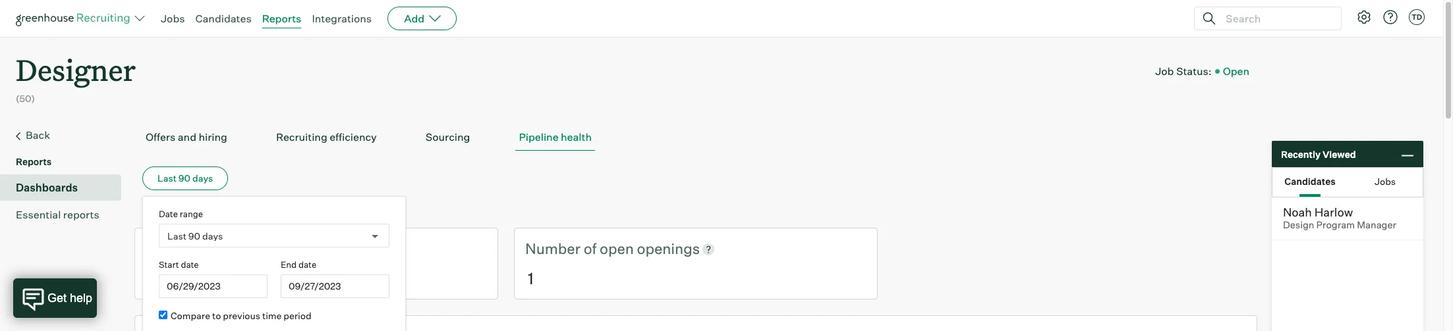 Task type: describe. For each thing, give the bounding box(es) containing it.
integrations
[[312, 12, 372, 25]]

designer (50)
[[16, 50, 136, 104]]

recently viewed
[[1282, 149, 1356, 160]]

1
[[528, 269, 534, 289]]

Compare to previous time period checkbox
[[159, 311, 167, 320]]

sep
[[181, 208, 198, 219]]

time
[[262, 311, 282, 322]]

reports link
[[262, 12, 302, 25]]

and
[[178, 131, 196, 144]]

job
[[1156, 64, 1174, 78]]

harlow
[[1315, 205, 1354, 220]]

09/27/2023
[[289, 281, 341, 292]]

06/29/2023
[[167, 281, 221, 292]]

0 vertical spatial candidates
[[195, 12, 252, 25]]

Search text field
[[1223, 9, 1330, 28]]

end
[[281, 260, 297, 270]]

dashboards
[[16, 181, 78, 195]]

date
[[159, 209, 178, 220]]

efficiency
[[330, 131, 377, 144]]

design
[[1284, 220, 1315, 231]]

sourcing
[[426, 131, 470, 144]]

hiring
[[199, 131, 227, 144]]

health
[[561, 131, 592, 144]]

last 90 days button
[[142, 167, 228, 191]]

jun
[[142, 208, 159, 219]]

essential
[[16, 208, 61, 222]]

candidates link
[[195, 12, 252, 25]]

greenhouse recruiting image
[[16, 11, 134, 26]]

1 vertical spatial days
[[202, 231, 223, 242]]

designer link
[[16, 37, 136, 92]]

start
[[159, 260, 179, 270]]

date for start date
[[181, 260, 199, 270]]

integrations link
[[312, 12, 372, 25]]

recruiting efficiency button
[[273, 124, 380, 151]]

candidates link
[[209, 239, 284, 260]]

start date
[[159, 260, 199, 270]]

add
[[404, 12, 425, 25]]

period
[[284, 311, 312, 322]]

offers
[[146, 131, 176, 144]]

pipeline health
[[519, 131, 592, 144]]

1 vertical spatial 90
[[188, 231, 200, 242]]

1 vertical spatial candidates
[[1285, 176, 1336, 187]]

pipeline
[[519, 131, 559, 144]]

dashboards link
[[16, 180, 116, 196]]

qualified
[[146, 240, 209, 258]]

recruiting
[[276, 131, 327, 144]]

of
[[584, 240, 597, 258]]

noah
[[1284, 205, 1312, 220]]

add button
[[388, 7, 457, 30]]

open
[[1223, 64, 1250, 78]]

pipeline health button
[[516, 124, 595, 151]]

date range
[[159, 209, 203, 220]]

noah harlow design program manager
[[1284, 205, 1397, 231]]



Task type: locate. For each thing, give the bounding box(es) containing it.
offers and hiring
[[146, 131, 227, 144]]

designer
[[16, 50, 136, 89]]

0 vertical spatial last
[[158, 173, 177, 184]]

recruiting efficiency
[[276, 131, 377, 144]]

number
[[525, 240, 581, 258]]

0 vertical spatial last 90 days
[[158, 173, 213, 184]]

last 90 days inside button
[[158, 173, 213, 184]]

27,
[[200, 208, 213, 219]]

date down qualified link
[[181, 260, 199, 270]]

days
[[193, 173, 213, 184], [202, 231, 223, 242]]

-
[[175, 208, 179, 219]]

td button
[[1407, 7, 1428, 28]]

recently
[[1282, 149, 1321, 160]]

1 vertical spatial last
[[167, 231, 186, 242]]

jobs link
[[161, 12, 185, 25]]

back link
[[16, 127, 116, 144]]

td
[[1412, 13, 1423, 22]]

reports
[[262, 12, 302, 25], [16, 156, 52, 168]]

1 date from the left
[[181, 260, 199, 270]]

configure image
[[1357, 9, 1373, 25]]

date
[[181, 260, 199, 270], [299, 260, 317, 270]]

0 vertical spatial 90
[[179, 173, 191, 184]]

essential reports link
[[16, 207, 116, 223]]

last up 29
[[158, 173, 177, 184]]

candidates
[[209, 240, 284, 258]]

job status:
[[1156, 64, 1212, 78]]

90 down range
[[188, 231, 200, 242]]

qualified link
[[146, 239, 209, 260]]

1 horizontal spatial candidates
[[1285, 176, 1336, 187]]

2 date from the left
[[299, 260, 317, 270]]

1 horizontal spatial reports
[[262, 12, 302, 25]]

90
[[179, 173, 191, 184], [188, 231, 200, 242]]

last down date range
[[167, 231, 186, 242]]

previous
[[223, 311, 260, 322]]

90 inside last 90 days button
[[179, 173, 191, 184]]

1 horizontal spatial date
[[299, 260, 317, 270]]

days inside button
[[193, 173, 213, 184]]

0 horizontal spatial candidates
[[195, 12, 252, 25]]

2023
[[215, 208, 238, 219]]

range
[[180, 209, 203, 220]]

reports
[[63, 208, 99, 222]]

end date
[[281, 260, 317, 270]]

last 90 days up sep
[[158, 173, 213, 184]]

days down 27,
[[202, 231, 223, 242]]

last inside button
[[158, 173, 177, 184]]

90 up sep
[[179, 173, 191, 184]]

reports right candidates link
[[262, 12, 302, 25]]

tab list containing offers and hiring
[[142, 124, 1250, 151]]

open
[[600, 240, 634, 258]]

reports down back
[[16, 156, 52, 168]]

essential reports
[[16, 208, 99, 222]]

compare
[[171, 311, 210, 322]]

viewed
[[1323, 149, 1356, 160]]

jobs
[[161, 12, 185, 25]]

candidates
[[195, 12, 252, 25], [1285, 176, 1336, 187]]

number of open
[[525, 240, 637, 258]]

candidates right jobs
[[195, 12, 252, 25]]

(50)
[[16, 93, 35, 104]]

to
[[212, 311, 221, 322]]

candidates down the recently viewed
[[1285, 176, 1336, 187]]

openings
[[637, 240, 700, 258]]

last
[[158, 173, 177, 184], [167, 231, 186, 242]]

program
[[1317, 220, 1356, 231]]

date for end date
[[299, 260, 317, 270]]

0 vertical spatial days
[[193, 173, 213, 184]]

compare to previous time period
[[171, 311, 312, 322]]

jun 29 - sep 27, 2023
[[142, 208, 238, 219]]

29
[[161, 208, 173, 219]]

sourcing button
[[422, 124, 474, 151]]

td button
[[1409, 9, 1425, 25]]

0 horizontal spatial date
[[181, 260, 199, 270]]

manager
[[1358, 220, 1397, 231]]

last 90 days down range
[[167, 231, 223, 242]]

0 horizontal spatial reports
[[16, 156, 52, 168]]

back
[[26, 129, 50, 142]]

1 vertical spatial last 90 days
[[167, 231, 223, 242]]

tab list
[[142, 124, 1250, 151]]

days up 27,
[[193, 173, 213, 184]]

1 vertical spatial reports
[[16, 156, 52, 168]]

date right end
[[299, 260, 317, 270]]

last 90 days
[[158, 173, 213, 184], [167, 231, 223, 242]]

0 vertical spatial reports
[[262, 12, 302, 25]]

offers and hiring button
[[142, 124, 231, 151]]

status:
[[1177, 64, 1212, 78]]



Task type: vqa. For each thing, say whether or not it's contained in the screenshot.
Tasks
no



